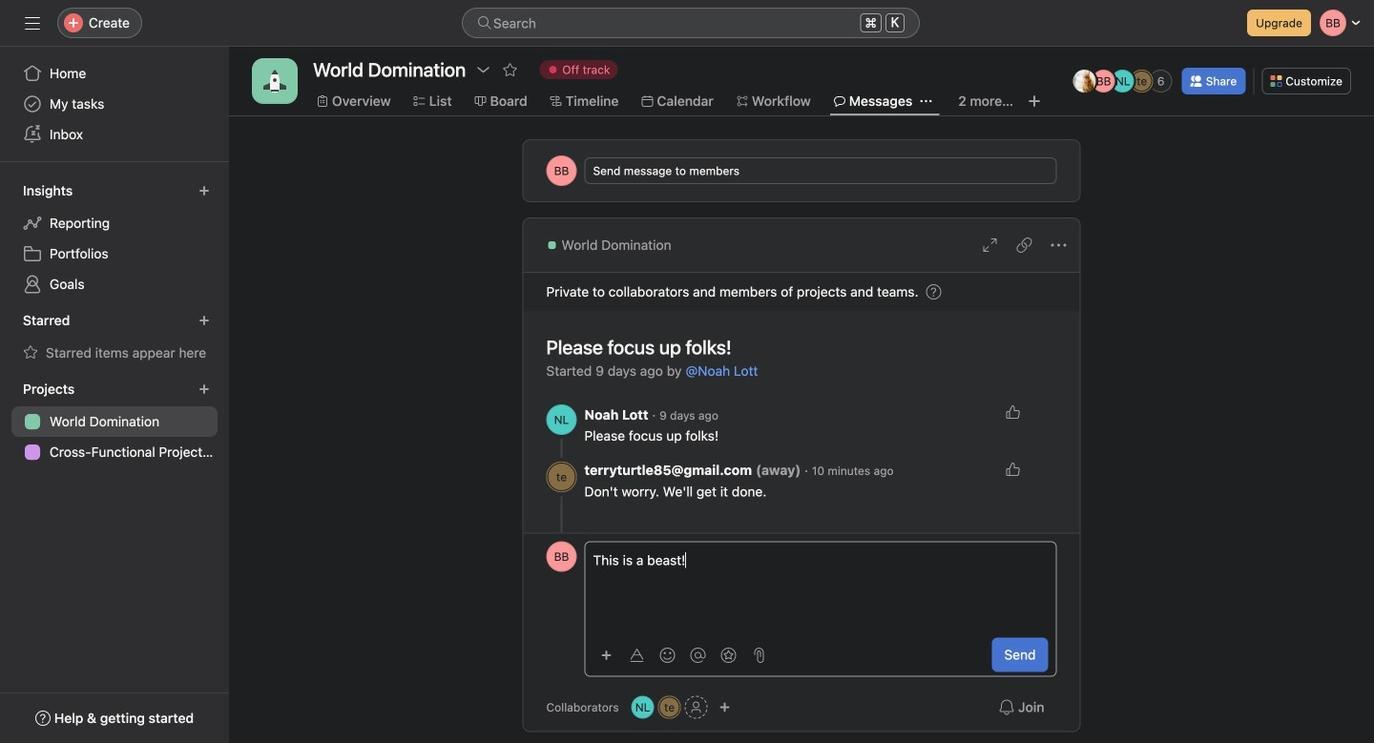 Task type: describe. For each thing, give the bounding box(es) containing it.
add tab image
[[1027, 94, 1042, 109]]

copy link image
[[1017, 238, 1032, 253]]

open user profile image
[[546, 405, 577, 435]]

open user profile image
[[546, 542, 577, 572]]

0 horizontal spatial add or remove collaborators image
[[631, 696, 654, 719]]

global element
[[0, 47, 229, 161]]

at mention image
[[690, 648, 706, 663]]

more actions image
[[1051, 238, 1066, 253]]

insert an object image
[[601, 650, 612, 661]]

1 0 likes. click to like this message comment image from the top
[[1005, 405, 1021, 420]]

new insights image
[[199, 185, 210, 197]]

starred element
[[0, 303, 229, 372]]

full screen image
[[983, 238, 998, 253]]

attach a file or paste an image image
[[752, 648, 767, 663]]

2 0 likes. click to like this message comment image from the top
[[1005, 462, 1021, 477]]



Task type: vqa. For each thing, say whether or not it's contained in the screenshot.
— dropdown button
no



Task type: locate. For each thing, give the bounding box(es) containing it.
add or remove collaborators image down formatting icon
[[631, 696, 654, 719]]

emoji image
[[660, 648, 675, 663]]

hide sidebar image
[[25, 15, 40, 31]]

Search tasks, projects, and more text field
[[462, 8, 920, 38]]

1 horizontal spatial add or remove collaborators image
[[719, 702, 731, 713]]

show options image
[[476, 62, 491, 77]]

projects element
[[0, 372, 229, 471]]

0 vertical spatial 0 likes. click to like this message comment image
[[1005, 405, 1021, 420]]

add items to starred image
[[199, 315, 210, 326]]

formatting image
[[629, 648, 645, 663]]

tab actions image
[[920, 95, 932, 107]]

appreciations image
[[721, 648, 736, 663]]

None field
[[462, 8, 920, 38]]

add or remove collaborators image
[[631, 696, 654, 719], [719, 702, 731, 713]]

0 likes. click to like this message comment image
[[1005, 405, 1021, 420], [1005, 462, 1021, 477]]

1 vertical spatial 0 likes. click to like this message comment image
[[1005, 462, 1021, 477]]

insights element
[[0, 174, 229, 303]]

toolbar
[[593, 641, 773, 669]]

rocket image
[[263, 70, 286, 93]]

add or remove collaborators image down appreciations image
[[719, 702, 731, 713]]

new project or portfolio image
[[199, 384, 210, 395]]

add to starred image
[[502, 62, 518, 77]]



